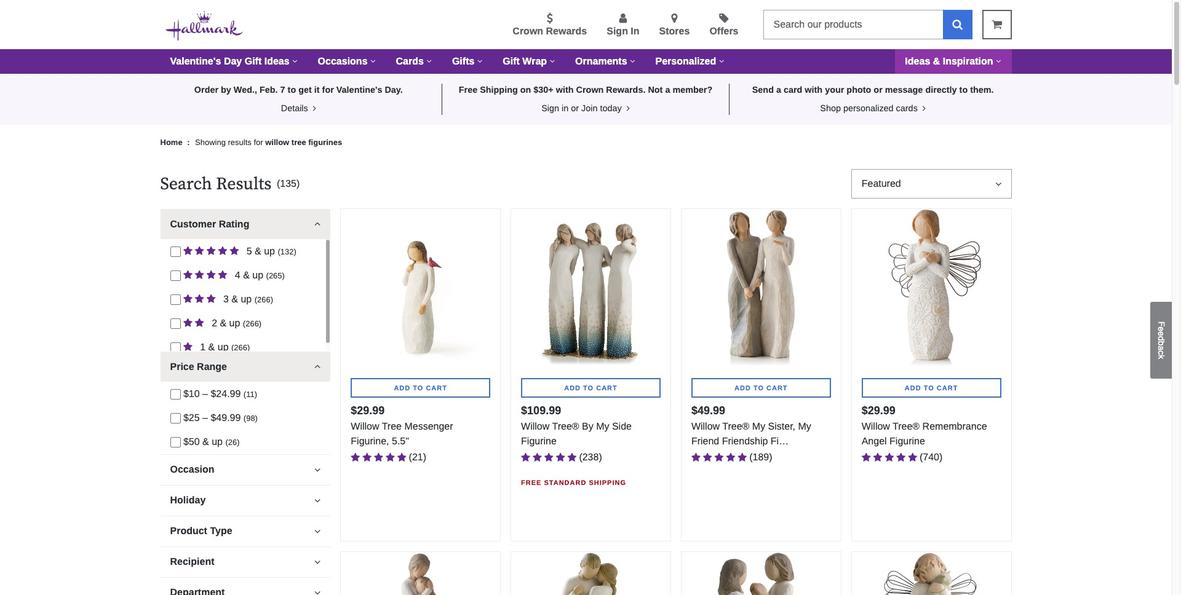 Task type: locate. For each thing, give the bounding box(es) containing it.
1 figurine from the left
[[521, 436, 557, 447]]

cards
[[396, 56, 424, 66]]

occasion tab
[[160, 455, 331, 485]]

in
[[631, 26, 640, 36], [562, 103, 569, 113]]

order
[[194, 85, 218, 95]]

(21)
[[409, 452, 426, 463]]

0 vertical spatial angle down image
[[314, 362, 321, 372]]

cart
[[426, 385, 447, 392], [596, 385, 618, 392], [767, 385, 788, 392], [937, 385, 958, 392]]

1 horizontal spatial icon image
[[624, 104, 630, 113]]

hallmark link
[[165, 10, 253, 44]]

3 angle down image from the top
[[314, 588, 321, 596]]

k
[[1157, 355, 1166, 359]]

1 vertical spatial angle down image
[[314, 557, 321, 567]]

to for willow tree® my sister, my friend friendship fi…
[[754, 385, 764, 392]]

ideas up message
[[905, 56, 930, 66]]

figurine inside the $29.99 willow tree® remembrance angel figurine
[[890, 436, 925, 447]]

1 add to cart button from the left
[[351, 378, 490, 398]]

0 vertical spatial free
[[459, 85, 478, 95]]

2 – from the top
[[202, 413, 208, 423]]

0 horizontal spatial valentine's
[[170, 56, 221, 66]]

icon image down "it"
[[311, 104, 316, 113]]

cart for willow tree® remembrance angel figurine
[[937, 385, 958, 392]]

3 add to cart from the left
[[735, 385, 788, 392]]

add to cart up "$49.99 willow tree® my sister, my friend friendship fi…"
[[735, 385, 788, 392]]

icon image for details
[[311, 104, 316, 113]]

tree
[[292, 138, 306, 147]]

e up d
[[1157, 327, 1166, 331]]

search
[[160, 174, 212, 195]]

2 willow from the left
[[521, 421, 550, 432]]

0 vertical spatial in
[[631, 26, 640, 36]]

join
[[581, 103, 598, 113]]

add to cart button up by
[[521, 378, 661, 398]]

free down gifts link
[[459, 85, 478, 95]]

0 horizontal spatial ideas
[[264, 56, 290, 66]]

my up friendship
[[752, 421, 765, 432]]

2 $29.99 from the left
[[862, 405, 896, 417]]

– right $25
[[202, 413, 208, 423]]

cards link
[[386, 49, 442, 74]]

rating
[[219, 219, 249, 229]]

willow tree® my sister, my friend friendship figurine, image
[[682, 209, 841, 369]]

2 with from the left
[[805, 85, 823, 95]]

crown up join
[[576, 85, 604, 95]]

day
[[224, 56, 242, 66]]

1 e from the top
[[1157, 327, 1166, 331]]

a left card
[[776, 85, 781, 95]]

personalized
[[843, 103, 894, 113]]

sign
[[607, 26, 628, 36], [542, 103, 559, 113]]

(266) down 2 & up (266)
[[231, 343, 250, 352]]

crown up gift wrap
[[513, 26, 543, 36]]

sign in link
[[607, 13, 640, 39]]

up for 1 & up
[[218, 342, 229, 352]]

up right 3
[[241, 294, 252, 304]]

1 horizontal spatial figurine
[[890, 436, 925, 447]]

1 vertical spatial valentine's
[[336, 85, 382, 95]]

tree® for $49.99
[[722, 421, 750, 432]]

willow tree® remembrance angel figurine link
[[862, 420, 1001, 449]]

(266) for 3 & up
[[255, 295, 273, 304]]

0 horizontal spatial sign
[[542, 103, 559, 113]]

article containing customer rating
[[160, 209, 331, 359]]

2 figurine from the left
[[890, 436, 925, 447]]

with right card
[[805, 85, 823, 95]]

1 angle down image from the top
[[314, 220, 321, 229]]

search results main content
[[0, 74, 1172, 596]]

1
[[200, 342, 206, 352]]

(266) down 3 & up (266)
[[243, 319, 262, 328]]

1 gift from the left
[[245, 56, 262, 66]]

add to cart for willow tree® by my side figurine
[[564, 385, 618, 392]]

3 cart from the left
[[767, 385, 788, 392]]

0 horizontal spatial with
[[556, 85, 574, 95]]

(266) inside 2 & up (266)
[[243, 319, 262, 328]]

up inside the price range filters element
[[212, 437, 223, 447]]

$29.99 for $29.99 willow tree® remembrance angel figurine
[[862, 405, 896, 417]]

for right results
[[254, 138, 263, 147]]

$29.99 inside the $29.99 willow tree® remembrance angel figurine
[[862, 405, 896, 417]]

sign down $30+
[[542, 103, 559, 113]]

1 horizontal spatial in
[[631, 26, 640, 36]]

search results section
[[160, 169, 331, 596]]

wed.,
[[234, 85, 257, 95]]

a right not
[[665, 85, 670, 95]]

1 add from the left
[[394, 385, 411, 392]]

willow inside "$49.99 willow tree® my sister, my friend friendship fi…"
[[691, 421, 720, 432]]

angle down image inside product type tab
[[314, 527, 321, 536]]

inspiration
[[943, 56, 993, 66]]

2 tree® from the left
[[722, 421, 750, 432]]

figurine up (740)
[[890, 436, 925, 447]]

0 vertical spatial sign
[[607, 26, 628, 36]]

offers link
[[710, 13, 739, 39]]

to for willow tree® by my side figurine
[[583, 385, 594, 392]]

add for willow tree® my sister, my friend friendship fi…
[[735, 385, 751, 392]]

occasion
[[170, 464, 214, 475]]

1 horizontal spatial my
[[752, 421, 765, 432]]

add to cart inside '$49.99' article
[[735, 385, 788, 392]]

sign inside search results main content
[[542, 103, 559, 113]]

0 vertical spatial –
[[202, 389, 208, 399]]

1 vertical spatial crown
[[576, 85, 604, 95]]

cart up messenger
[[426, 385, 447, 392]]

banner containing crown rewards
[[0, 0, 1172, 74]]

shipping
[[589, 479, 626, 487]]

cart for willow tree messenger figurine, 5.5"
[[426, 385, 447, 392]]

–
[[202, 389, 208, 399], [202, 413, 208, 423]]

0 horizontal spatial free
[[459, 85, 478, 95]]

(98)
[[244, 414, 258, 423]]

& for 2
[[220, 318, 226, 328]]

department tab
[[160, 578, 331, 596]]

$25 – $49.99 checkbox
[[170, 413, 181, 424]]

willow tree® sisters by heart figurine, image
[[682, 553, 841, 596]]

tab list
[[160, 209, 331, 596]]

with
[[556, 85, 574, 95], [805, 85, 823, 95]]

banner
[[0, 0, 1172, 74]]

for right "it"
[[322, 85, 334, 95]]

$49.99 up friend
[[691, 405, 725, 417]]

0 horizontal spatial my
[[596, 421, 609, 432]]

price
[[170, 362, 194, 372]]

cart up side
[[596, 385, 618, 392]]

$109.99 article
[[511, 209, 671, 542]]

to for willow tree® remembrance angel figurine
[[924, 385, 934, 392]]

1 horizontal spatial $49.99
[[691, 405, 725, 417]]

willow down $109.99
[[521, 421, 550, 432]]

0 horizontal spatial $29.99 article
[[340, 209, 501, 542]]

3 icon image from the left
[[920, 104, 926, 113]]

my right "sister,"
[[798, 421, 811, 432]]

customer rating filters element
[[160, 239, 326, 359]]

0 horizontal spatial crown
[[513, 26, 543, 36]]

add to cart for willow tree® remembrance angel figurine
[[905, 385, 958, 392]]

0 horizontal spatial icon image
[[311, 104, 316, 113]]

to up the $29.99 willow tree® remembrance angel figurine
[[924, 385, 934, 392]]

angle down image
[[314, 362, 321, 372], [314, 557, 321, 567], [314, 588, 321, 596]]

& right 1
[[208, 342, 215, 352]]

4 angle down image from the top
[[314, 527, 321, 536]]

angle down image inside customer rating tab
[[314, 220, 321, 229]]

c
[[1157, 351, 1166, 355]]

crown
[[513, 26, 543, 36], [576, 85, 604, 95]]

them.
[[970, 85, 994, 95]]

menu
[[262, 10, 753, 39]]

free inside $109.99 article
[[521, 479, 542, 487]]

up left (132) on the top left
[[264, 246, 275, 256]]

tree® inside $109.99 willow tree® by my side figurine
[[552, 421, 579, 432]]

1 horizontal spatial valentine's
[[336, 85, 382, 95]]

add to cart button up messenger
[[351, 378, 490, 398]]

$29.99 inside $29.99 willow tree messenger figurine, 5.5"
[[351, 405, 385, 417]]

icon image
[[311, 104, 316, 113], [624, 104, 630, 113], [920, 104, 926, 113]]

personalized link
[[646, 49, 735, 74]]

cart up "sister,"
[[767, 385, 788, 392]]

angle down image
[[314, 220, 321, 229], [314, 465, 321, 475], [314, 496, 321, 506], [314, 527, 321, 536]]

willow for $109.99 willow tree® by my side figurine
[[521, 421, 550, 432]]

1 vertical spatial free
[[521, 479, 542, 487]]

& right 2
[[220, 318, 226, 328]]

home
[[160, 138, 182, 147]]

2 & up (266)
[[212, 318, 262, 328]]

0 horizontal spatial tree®
[[552, 421, 579, 432]]

1 icon image from the left
[[311, 104, 316, 113]]

$49.99 down $24.99
[[211, 413, 241, 423]]

shop personalized cards
[[820, 103, 920, 113]]

add up $29.99 willow tree messenger figurine, 5.5"
[[394, 385, 411, 392]]

figurine down $109.99
[[521, 436, 557, 447]]

cart for willow tree® by my side figurine
[[596, 385, 618, 392]]

up right 1
[[218, 342, 229, 352]]

results
[[228, 138, 252, 147]]

1 with from the left
[[556, 85, 574, 95]]

0 horizontal spatial or
[[571, 103, 579, 113]]

valentine's down occasions "link"
[[336, 85, 382, 95]]

1 $29.99 article from the left
[[340, 209, 501, 542]]

4 cart from the left
[[937, 385, 958, 392]]

up right 2
[[229, 318, 240, 328]]

product type
[[170, 526, 232, 536]]

up left (26)
[[212, 437, 223, 447]]

3 add from the left
[[735, 385, 751, 392]]

willow tree® promise figurine, image
[[511, 553, 671, 596]]

willow up angel
[[862, 421, 890, 432]]

gifts
[[452, 56, 475, 66]]

& right 3
[[232, 294, 238, 304]]

& for 1
[[208, 342, 215, 352]]

$50 & up checkbox
[[170, 437, 181, 448]]

willow inside the $29.99 willow tree® remembrance angel figurine
[[862, 421, 890, 432]]

2 horizontal spatial tree®
[[893, 421, 920, 432]]

angle down image inside occasion tab
[[314, 465, 321, 475]]

1 horizontal spatial free
[[521, 479, 542, 487]]

angle down image inside recipient "tab"
[[314, 557, 321, 567]]

add inside '$49.99' article
[[735, 385, 751, 392]]

2 to from the left
[[960, 85, 968, 95]]

customer rating tab
[[160, 209, 331, 239]]

angle down image inside 'department' tab
[[314, 588, 321, 596]]

tree® inside the $29.99 willow tree® remembrance angel figurine
[[893, 421, 920, 432]]

results
[[216, 174, 272, 195]]

& for $50
[[202, 437, 209, 447]]

or right 'photo'
[[874, 85, 883, 95]]

icon image for shop personalized cards
[[920, 104, 926, 113]]

willow up friend
[[691, 421, 720, 432]]

on
[[520, 85, 531, 95]]

willow tree® by my side figurine, image
[[511, 209, 671, 369]]

for
[[322, 85, 334, 95], [254, 138, 263, 147]]

$50 & up (26)
[[183, 437, 240, 447]]

cart inside $109.99 article
[[596, 385, 618, 392]]

showing results for willow tree figurines
[[195, 138, 342, 147]]

4 add to cart button from the left
[[862, 378, 1001, 398]]

(238)
[[579, 452, 602, 463]]

2 horizontal spatial icon image
[[920, 104, 926, 113]]

free for free standard shipping
[[521, 479, 542, 487]]

2 & up checkbox
[[170, 319, 181, 329]]

4 willow from the left
[[862, 421, 890, 432]]

gift right day
[[245, 56, 262, 66]]

4 add from the left
[[905, 385, 921, 392]]

add to cart button inside '$49.99' article
[[691, 378, 831, 398]]

to up "$49.99 willow tree® my sister, my friend friendship fi…"
[[754, 385, 764, 392]]

valentine's day gift ideas
[[170, 56, 290, 66]]

standard
[[544, 479, 587, 487]]

occasions
[[318, 56, 368, 66]]

1 horizontal spatial $29.99 article
[[851, 209, 1012, 542]]

with right $30+
[[556, 85, 574, 95]]

– right $10
[[202, 389, 208, 399]]

(266) down 4 & up (265)
[[255, 295, 273, 304]]

& right 4
[[243, 270, 250, 280]]

2 add from the left
[[564, 385, 581, 392]]

in left stores
[[631, 26, 640, 36]]

up for 5 & up
[[264, 246, 275, 256]]

add up $109.99 willow tree® by my side figurine
[[564, 385, 581, 392]]

0 horizontal spatial for
[[254, 138, 263, 147]]

1 horizontal spatial with
[[805, 85, 823, 95]]

& right 5
[[255, 246, 261, 256]]

1 horizontal spatial for
[[322, 85, 334, 95]]

sign for sign in
[[607, 26, 628, 36]]

add up the $29.99 willow tree® remembrance angel figurine
[[905, 385, 921, 392]]

in inside search results main content
[[562, 103, 569, 113]]

rewards
[[546, 26, 587, 36]]

2 angle down image from the top
[[314, 465, 321, 475]]

$29.99 up tree
[[351, 405, 385, 417]]

1 vertical spatial (266)
[[243, 319, 262, 328]]

valentine's up order
[[170, 56, 221, 66]]

to up messenger
[[413, 385, 424, 392]]

tree® up friendship
[[722, 421, 750, 432]]

1 vertical spatial sign
[[542, 103, 559, 113]]

add to cart up the $29.99 willow tree® remembrance angel figurine
[[905, 385, 958, 392]]

sign up ornaments link in the top of the page
[[607, 26, 628, 36]]

1 horizontal spatial to
[[960, 85, 968, 95]]

0 horizontal spatial to
[[288, 85, 296, 95]]

(265)
[[266, 271, 285, 280]]

$29.99 up angel
[[862, 405, 896, 417]]

figurines
[[308, 138, 342, 147]]

crown inside search results main content
[[576, 85, 604, 95]]

1 angle down image from the top
[[314, 362, 321, 372]]

$49.99 article
[[681, 209, 841, 542]]

1 cart from the left
[[426, 385, 447, 392]]

1 horizontal spatial tree®
[[722, 421, 750, 432]]

occasions link
[[308, 49, 386, 74]]

icon image for sign in or join today
[[624, 104, 630, 113]]

willow inside $109.99 willow tree® by my side figurine
[[521, 421, 550, 432]]

1 horizontal spatial crown
[[576, 85, 604, 95]]

free shipping on $30+ with crown rewards. not a member?
[[459, 85, 713, 95]]

angle down image for customer rating
[[314, 220, 321, 229]]

icon image right the today
[[624, 104, 630, 113]]

3 willow from the left
[[691, 421, 720, 432]]

2 vertical spatial angle down image
[[314, 588, 321, 596]]

ornaments
[[575, 56, 627, 66]]

– for $25
[[202, 413, 208, 423]]

1 horizontal spatial sign
[[607, 26, 628, 36]]

$29.99 for $29.99 willow tree messenger figurine, 5.5"
[[351, 405, 385, 417]]

e up b
[[1157, 331, 1166, 336]]

1 to from the left
[[413, 385, 424, 392]]

willow tree messenger figurine, 5.5", image
[[341, 209, 500, 369], [341, 209, 500, 369]]

tree®
[[552, 421, 579, 432], [722, 421, 750, 432], [893, 421, 920, 432]]

(26)
[[225, 438, 240, 447]]

tab list containing customer rating
[[160, 209, 331, 596]]

friendship
[[722, 436, 768, 447]]

2 horizontal spatial a
[[1157, 346, 1166, 351]]

valentine's
[[170, 56, 221, 66], [336, 85, 382, 95]]

2 horizontal spatial my
[[798, 421, 811, 432]]

$25
[[183, 413, 200, 423]]

tree® left by
[[552, 421, 579, 432]]

1 ideas from the left
[[264, 56, 290, 66]]

ideas
[[264, 56, 290, 66], [905, 56, 930, 66]]

3 add to cart button from the left
[[691, 378, 831, 398]]

recipient tab
[[160, 547, 331, 577]]

up for 2 & up
[[229, 318, 240, 328]]

add up "$49.99 willow tree® my sister, my friend friendship fi…"
[[735, 385, 751, 392]]

0 vertical spatial (266)
[[255, 295, 273, 304]]

$29.99 willow tree messenger figurine, 5.5"
[[351, 405, 453, 447]]

1 horizontal spatial or
[[874, 85, 883, 95]]

2 angle down image from the top
[[314, 557, 321, 567]]

3 angle down image from the top
[[314, 496, 321, 506]]

(740)
[[920, 452, 943, 463]]

to left them.
[[960, 85, 968, 95]]

1 & up (266)
[[200, 342, 250, 352]]

valentine's day gift ideas link
[[160, 49, 308, 74]]

a inside button
[[1157, 346, 1166, 351]]

article
[[160, 209, 331, 359], [160, 352, 331, 454], [851, 552, 1012, 596]]

angle down image inside price range tab
[[314, 362, 321, 372]]

add to cart button up "$49.99 willow tree® my sister, my friend friendship fi…"
[[691, 378, 831, 398]]

add inside $109.99 article
[[564, 385, 581, 392]]

free left standard
[[521, 479, 542, 487]]

add to cart up by
[[564, 385, 618, 392]]

rewards.
[[606, 85, 646, 95]]

1 horizontal spatial ideas
[[905, 56, 930, 66]]

$49.99 willow tree® my sister, my friend friendship fi…
[[691, 405, 811, 447]]

& right $50
[[202, 437, 209, 447]]

4 add to cart from the left
[[905, 385, 958, 392]]

tree® for $109.99
[[552, 421, 579, 432]]

add to cart
[[394, 385, 447, 392], [564, 385, 618, 392], [735, 385, 788, 392], [905, 385, 958, 392]]

my right by
[[596, 421, 609, 432]]

4 & up checkbox
[[170, 271, 181, 281]]

1 tree® from the left
[[552, 421, 579, 432]]

figurine inside $109.99 willow tree® by my side figurine
[[521, 436, 557, 447]]

up left '(265)'
[[252, 270, 263, 280]]

1 vertical spatial in
[[562, 103, 569, 113]]

showing
[[195, 138, 226, 147]]

search image
[[952, 19, 963, 30]]

1 horizontal spatial $29.99
[[862, 405, 896, 417]]

to
[[413, 385, 424, 392], [583, 385, 594, 392], [754, 385, 764, 392], [924, 385, 934, 392]]

tree® up (740)
[[893, 421, 920, 432]]

1 willow from the left
[[351, 421, 379, 432]]

2 add to cart from the left
[[564, 385, 618, 392]]

2 add to cart button from the left
[[521, 378, 661, 398]]

0 horizontal spatial $49.99
[[211, 413, 241, 423]]

0 horizontal spatial in
[[562, 103, 569, 113]]

to inside $109.99 article
[[583, 385, 594, 392]]

0 vertical spatial valentine's
[[170, 56, 221, 66]]

2 icon image from the left
[[624, 104, 630, 113]]

1 vertical spatial or
[[571, 103, 579, 113]]

to up by
[[583, 385, 594, 392]]

add to cart button up the $29.99 willow tree® remembrance angel figurine
[[862, 378, 1001, 398]]

gift left the wrap in the left of the page
[[503, 56, 520, 66]]

1 vertical spatial –
[[202, 413, 208, 423]]

gift
[[245, 56, 262, 66], [503, 56, 520, 66]]

& up directly
[[933, 56, 940, 66]]

icon image right "cards"
[[920, 104, 926, 113]]

None search field
[[763, 10, 972, 39]]

3 my from the left
[[798, 421, 811, 432]]

$29.99 article
[[340, 209, 501, 542], [851, 209, 1012, 542]]

add to cart button inside $109.99 article
[[521, 378, 661, 398]]

in left join
[[562, 103, 569, 113]]

1 add to cart from the left
[[394, 385, 447, 392]]

gift wrap
[[503, 56, 547, 66]]

0 horizontal spatial $29.99
[[351, 405, 385, 417]]

add to cart inside $109.99 article
[[564, 385, 618, 392]]

to inside '$49.99' article
[[754, 385, 764, 392]]

crown rewards
[[513, 26, 587, 36]]

hallmark image
[[165, 11, 243, 41]]

gifts link
[[442, 49, 493, 74]]

f e e d b a c k
[[1157, 321, 1166, 359]]

willow up figurine,
[[351, 421, 379, 432]]

(11)
[[244, 390, 257, 399]]

(266) inside 3 & up (266)
[[255, 295, 273, 304]]

0 horizontal spatial figurine
[[521, 436, 557, 447]]

angle down image inside holiday tab
[[314, 496, 321, 506]]

product list element
[[340, 209, 1012, 596]]

price range filters element
[[160, 382, 331, 454]]

& for 5
[[255, 246, 261, 256]]

wrap
[[523, 56, 547, 66]]

gift wrap link
[[493, 49, 565, 74]]

(266) inside 1 & up (266)
[[231, 343, 250, 352]]

1 – from the top
[[202, 389, 208, 399]]

& inside the price range filters element
[[202, 437, 209, 447]]

tree® inside "$49.99 willow tree® my sister, my friend friendship fi…"
[[722, 421, 750, 432]]

2 vertical spatial (266)
[[231, 343, 250, 352]]

1 my from the left
[[596, 421, 609, 432]]

a up k in the right of the page
[[1157, 346, 1166, 351]]

3 to from the left
[[754, 385, 764, 392]]

4 to from the left
[[924, 385, 934, 392]]

add to cart for willow tree messenger figurine, 5.5"
[[394, 385, 447, 392]]

ornaments link
[[565, 49, 646, 74]]

add to cart button for willow tree® by my side figurine
[[521, 378, 661, 398]]

2 cart from the left
[[596, 385, 618, 392]]

2 to from the left
[[583, 385, 594, 392]]

willow inside $29.99 willow tree messenger figurine, 5.5"
[[351, 421, 379, 432]]

menu bar
[[160, 49, 1012, 74]]

add to cart up messenger
[[394, 385, 447, 392]]

0 horizontal spatial gift
[[245, 56, 262, 66]]

3 tree® from the left
[[893, 421, 920, 432]]

5 & up (132)
[[247, 246, 296, 256]]

1 horizontal spatial gift
[[503, 56, 520, 66]]

cart inside '$49.99' article
[[767, 385, 788, 392]]

to right 7
[[288, 85, 296, 95]]

Search our products search field
[[763, 10, 943, 39]]

or left join
[[571, 103, 579, 113]]

customer
[[170, 219, 216, 229]]

1 $29.99 from the left
[[351, 405, 385, 417]]

search results banner
[[160, 174, 331, 195]]

cart up remembrance
[[937, 385, 958, 392]]

tree® for $29.99
[[893, 421, 920, 432]]

ideas up 7
[[264, 56, 290, 66]]



Task type: describe. For each thing, give the bounding box(es) containing it.
send a card with your photo or message directly to them.
[[752, 85, 994, 95]]

stores
[[659, 26, 690, 36]]

2 gift from the left
[[503, 56, 520, 66]]

holiday tab
[[160, 485, 331, 515]]

2
[[212, 318, 217, 328]]

(266) for 2 & up
[[243, 319, 262, 328]]

$25 – $49.99 (98)
[[183, 413, 258, 423]]

free standard shipping
[[521, 479, 626, 487]]

$109.99
[[521, 405, 561, 417]]

not
[[648, 85, 663, 95]]

shopping cart image
[[992, 19, 1002, 30]]

tree
[[382, 421, 402, 432]]

$109.99 willow tree® by my side figurine
[[521, 405, 632, 447]]

cart for willow tree® my sister, my friend friendship fi…
[[767, 385, 788, 392]]

ideas & inspiration link
[[895, 49, 1012, 74]]

recipient
[[170, 557, 214, 567]]

none search field inside banner
[[763, 10, 972, 39]]

willow for $49.99 willow tree® my sister, my friend friendship fi…
[[691, 421, 720, 432]]

0 vertical spatial crown
[[513, 26, 543, 36]]

your
[[825, 85, 844, 95]]

angle down image for holiday
[[314, 496, 321, 506]]

$10 – $24.99 (11)
[[183, 389, 257, 399]]

add to cart button for willow tree® my sister, my friend friendship fi…
[[691, 378, 831, 398]]

ideas inside 'link'
[[264, 56, 290, 66]]

directly
[[926, 85, 957, 95]]

2 ideas from the left
[[905, 56, 930, 66]]

shop
[[820, 103, 841, 113]]

5
[[247, 246, 252, 256]]

(135)
[[277, 179, 300, 189]]

tab list inside search results main content
[[160, 209, 331, 596]]

1 horizontal spatial a
[[776, 85, 781, 95]]

& for 4
[[243, 270, 250, 280]]

willow tree messenger figurine, 5.5" link
[[351, 420, 490, 449]]

1 & up checkbox
[[170, 343, 181, 353]]

add for willow tree® remembrance angel figurine
[[905, 385, 921, 392]]

3 & up (266)
[[223, 294, 273, 304]]

menu bar containing valentine's day gift ideas
[[160, 49, 1012, 74]]

4
[[235, 270, 240, 280]]

cards
[[896, 103, 918, 113]]

free for free shipping on $30+ with crown rewards. not a member?
[[459, 85, 478, 95]]

crown rewards link
[[513, 13, 587, 39]]

$10
[[183, 389, 200, 399]]

$49.99 inside the price range filters element
[[211, 413, 241, 423]]

type
[[210, 526, 232, 536]]

details
[[281, 103, 311, 113]]

0 vertical spatial for
[[322, 85, 334, 95]]

ideas & inspiration
[[905, 56, 993, 66]]

day.
[[385, 85, 403, 95]]

add to cart for willow tree® my sister, my friend friendship fi…
[[735, 385, 788, 392]]

messenger
[[404, 421, 453, 432]]

side
[[612, 421, 632, 432]]

3
[[223, 294, 229, 304]]

add to cart button for willow tree messenger figurine, 5.5"
[[351, 378, 490, 398]]

by
[[582, 421, 594, 432]]

order by wed., feb. 7 to get it for valentine's day.
[[194, 85, 403, 95]]

today
[[600, 103, 622, 113]]

valentine's inside 'link'
[[170, 56, 221, 66]]

fi…
[[771, 436, 789, 447]]

up for 4 & up
[[252, 270, 263, 280]]

& for 3
[[232, 294, 238, 304]]

5 & up checkbox
[[170, 247, 181, 257]]

willow for $29.99 willow tree® remembrance angel figurine
[[862, 421, 890, 432]]

product type tab
[[160, 516, 331, 546]]

willow tree® angel of affection figurine, image
[[852, 553, 1011, 596]]

$24.99
[[211, 389, 241, 399]]

shipping
[[480, 85, 518, 95]]

f
[[1157, 321, 1166, 327]]

price range
[[170, 362, 227, 372]]

angel
[[862, 436, 887, 447]]

add for willow tree messenger figurine, 5.5"
[[394, 385, 411, 392]]

willow tree® remembrance angel figurine, image
[[852, 209, 1011, 369]]

price range tab
[[160, 352, 331, 382]]

card
[[784, 85, 802, 95]]

gift inside 'link'
[[245, 56, 262, 66]]

friend
[[691, 436, 719, 447]]

angle down image for occasion
[[314, 465, 321, 475]]

valentine's inside search results main content
[[336, 85, 382, 95]]

holiday
[[170, 495, 206, 506]]

d
[[1157, 336, 1166, 341]]

personalized
[[656, 56, 716, 66]]

willow tree® close to me mother daughter figurine, image
[[341, 553, 500, 596]]

menu containing crown rewards
[[262, 10, 753, 39]]

angle down image for recipient
[[314, 557, 321, 567]]

sign in
[[607, 26, 640, 36]]

add to cart button for willow tree® remembrance angel figurine
[[862, 378, 1001, 398]]

by
[[221, 85, 231, 95]]

article containing price range
[[160, 352, 331, 454]]

3 & up checkbox
[[170, 295, 181, 305]]

(189)
[[749, 452, 772, 463]]

willow for $29.99 willow tree messenger figurine, 5.5"
[[351, 421, 379, 432]]

2 my from the left
[[752, 421, 765, 432]]

willow
[[265, 138, 289, 147]]

– for $10
[[202, 389, 208, 399]]

photo
[[847, 85, 871, 95]]

home link
[[160, 138, 185, 147]]

sign for sign in or join today
[[542, 103, 559, 113]]

to for willow tree messenger figurine, 5.5"
[[413, 385, 424, 392]]

0 horizontal spatial a
[[665, 85, 670, 95]]

angle down image for price range
[[314, 362, 321, 372]]

& for ideas
[[933, 56, 940, 66]]

angle down image for product type
[[314, 527, 321, 536]]

$30+
[[534, 85, 554, 95]]

2 e from the top
[[1157, 331, 1166, 336]]

up for 3 & up
[[241, 294, 252, 304]]

f e e d b a c k button
[[1151, 302, 1172, 379]]

in for sign in
[[631, 26, 640, 36]]

it
[[314, 85, 320, 95]]

$49.99 inside "$49.99 willow tree® my sister, my friend friendship fi…"
[[691, 405, 725, 417]]

1 to from the left
[[288, 85, 296, 95]]

sister,
[[768, 421, 796, 432]]

willow tree® my sister, my friend friendship fi… link
[[691, 420, 831, 449]]

figurine,
[[351, 436, 389, 447]]

2 $29.99 article from the left
[[851, 209, 1012, 542]]

(132)
[[278, 247, 296, 256]]

1 vertical spatial for
[[254, 138, 263, 147]]

member?
[[673, 85, 713, 95]]

5.5"
[[392, 436, 409, 447]]

(266) for 1 & up
[[231, 343, 250, 352]]

add for willow tree® by my side figurine
[[564, 385, 581, 392]]

my inside $109.99 willow tree® by my side figurine
[[596, 421, 609, 432]]

$10 – $24.99 checkbox
[[170, 389, 181, 400]]

willow tree® by my side figurine link
[[521, 420, 661, 449]]

in for sign in or join today
[[562, 103, 569, 113]]

7
[[280, 85, 285, 95]]

product
[[170, 526, 207, 536]]

0 vertical spatial or
[[874, 85, 883, 95]]

message
[[885, 85, 923, 95]]



Task type: vqa. For each thing, say whether or not it's contained in the screenshot.
banner containing Crown Rewards
yes



